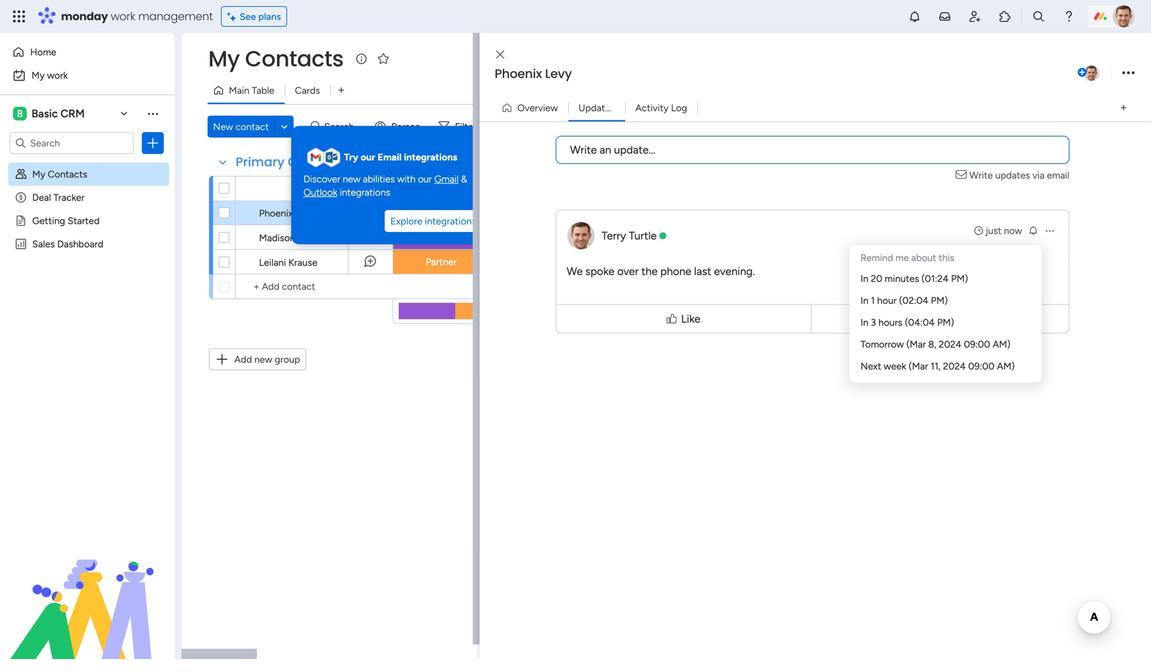 Task type: vqa. For each thing, say whether or not it's contained in the screenshot.
Featured at the left of the page
no



Task type: describe. For each thing, give the bounding box(es) containing it.
group
[[275, 354, 300, 366]]

over
[[617, 265, 639, 278]]

contacts inside list box
[[48, 169, 87, 180]]

0 vertical spatial options image
[[1122, 64, 1135, 83]]

try
[[344, 152, 358, 163]]

1 vertical spatial phoenix
[[259, 208, 293, 219]]

gmail button
[[434, 173, 459, 186]]

minutes
[[885, 273, 919, 285]]

sales dashboard
[[32, 238, 103, 250]]

write an update...
[[570, 144, 656, 157]]

new for discover
[[343, 173, 361, 185]]

explore integrations
[[390, 216, 476, 227]]

1 vertical spatial add view image
[[1121, 103, 1127, 113]]

options image
[[146, 136, 160, 150]]

1 vertical spatial am)
[[997, 361, 1015, 372]]

getting started
[[32, 215, 100, 227]]

basic crm
[[32, 107, 85, 120]]

reminder image
[[1028, 225, 1039, 236]]

new contact
[[213, 121, 269, 133]]

updates / 1
[[579, 102, 627, 114]]

see
[[240, 11, 256, 22]]

contact
[[297, 183, 332, 194]]

1 inside menu
[[871, 295, 875, 307]]

monday
[[61, 9, 108, 24]]

0 vertical spatial am)
[[993, 339, 1011, 350]]

just now link
[[973, 224, 1022, 238]]

see plans
[[240, 11, 281, 22]]

crm
[[60, 107, 85, 120]]

help image
[[1062, 10, 1076, 23]]

updates
[[579, 102, 615, 114]]

select product image
[[12, 10, 26, 23]]

&
[[461, 173, 467, 185]]

remind me about this
[[861, 252, 954, 264]]

pm) for in 20 minutes (01:24 pm)
[[951, 273, 968, 285]]

my work link
[[8, 64, 167, 86]]

work for my
[[47, 70, 68, 81]]

turtle
[[629, 230, 657, 243]]

the
[[641, 265, 658, 278]]

person button
[[369, 116, 429, 138]]

leilani
[[259, 257, 286, 269]]

abilities
[[363, 173, 395, 185]]

lottie animation element
[[0, 521, 175, 660]]

pm) for in 1 hour (02:04 pm)
[[931, 295, 948, 307]]

plans
[[258, 11, 281, 22]]

me
[[896, 252, 909, 264]]

main table
[[229, 85, 274, 96]]

lottie animation image
[[0, 521, 175, 660]]

integrations inside button
[[425, 216, 476, 227]]

my inside option
[[32, 70, 45, 81]]

we spoke over the phone last evening.
[[567, 265, 755, 278]]

0 horizontal spatial levy
[[295, 208, 315, 219]]

dapulse addbtn image
[[1078, 69, 1087, 77]]

pm) for in 3 hours (04:04 pm)
[[937, 317, 954, 329]]

krause
[[288, 257, 317, 269]]

Primary Contacts field
[[232, 153, 349, 171]]

in for in 20 minutes (01:24 pm)
[[861, 273, 869, 285]]

workspace selection element
[[13, 106, 87, 122]]

update feed image
[[938, 10, 952, 23]]

phoenix inside field
[[495, 65, 542, 83]]

main
[[229, 85, 249, 96]]

search everything image
[[1032, 10, 1046, 23]]

update...
[[614, 144, 656, 157]]

close image
[[496, 50, 504, 60]]

help button
[[1081, 621, 1129, 643]]

management
[[138, 9, 213, 24]]

deal
[[32, 192, 51, 204]]

write for write updates via email
[[970, 170, 993, 181]]

try our email integrations
[[344, 152, 457, 163]]

table
[[252, 85, 274, 96]]

email
[[1047, 170, 1070, 181]]

gmail
[[434, 173, 459, 185]]

activity
[[635, 102, 669, 114]]

hour
[[877, 295, 897, 307]]

sales
[[32, 238, 55, 250]]

cards button
[[285, 79, 330, 101]]

getting
[[32, 215, 65, 227]]

Type field
[[427, 181, 455, 196]]

invite members image
[[968, 10, 982, 23]]

contact
[[236, 121, 269, 133]]

add new group
[[234, 354, 300, 366]]

write an update... button
[[556, 136, 1070, 164]]

activity log button
[[625, 97, 698, 119]]

8,
[[928, 339, 936, 350]]

explore
[[390, 216, 422, 227]]

b
[[17, 108, 23, 120]]

started
[[68, 215, 100, 227]]

leilani krause
[[259, 257, 317, 269]]

cards
[[295, 85, 320, 96]]

list box containing my contacts
[[0, 160, 175, 441]]

an
[[600, 144, 611, 157]]

now
[[1004, 225, 1022, 237]]

my inside list box
[[32, 169, 45, 180]]

new
[[213, 121, 233, 133]]

add to favorites image
[[376, 52, 390, 65]]

1 inside 'button'
[[623, 102, 627, 114]]

home option
[[8, 41, 167, 63]]

in 20 minutes (01:24 pm)
[[861, 273, 968, 285]]

madison
[[259, 232, 295, 244]]

0 horizontal spatial add view image
[[339, 85, 344, 95]]

0 vertical spatial 2024
[[939, 339, 962, 350]]

1 customer from the top
[[420, 207, 463, 219]]

in for in 3 hours (04:04 pm)
[[861, 317, 869, 329]]

home link
[[8, 41, 167, 63]]

Phoenix Levy field
[[491, 65, 1075, 83]]

0 horizontal spatial terry turtle image
[[1083, 64, 1100, 82]]

my contacts inside list box
[[32, 169, 87, 180]]

madison doyle
[[259, 232, 322, 244]]

notifications image
[[908, 10, 922, 23]]

terry
[[602, 230, 626, 243]]

workspace options image
[[146, 107, 160, 120]]

public dashboard image
[[14, 238, 27, 251]]



Task type: locate. For each thing, give the bounding box(es) containing it.
integrations inside discover new abilities with our gmail & outlook integrations
[[340, 187, 390, 198]]

11,
[[931, 361, 941, 372]]

contacts up discover
[[288, 153, 345, 171]]

customer down explore integrations
[[420, 232, 463, 243]]

0 horizontal spatial work
[[47, 70, 68, 81]]

/
[[617, 102, 621, 114]]

pm) right (01:24
[[951, 273, 968, 285]]

log
[[671, 102, 687, 114]]

1 vertical spatial our
[[418, 173, 432, 185]]

0 vertical spatial our
[[361, 152, 375, 163]]

0 vertical spatial in
[[861, 273, 869, 285]]

integrations down type field on the top left of page
[[425, 216, 476, 227]]

phoenix levy
[[495, 65, 572, 83], [259, 208, 315, 219]]

0 horizontal spatial phoenix levy
[[259, 208, 315, 219]]

next week (mar 11, 2024 09:00 am)
[[861, 361, 1015, 372]]

discover
[[304, 173, 340, 185]]

new right add
[[254, 354, 272, 366]]

1 vertical spatial levy
[[295, 208, 315, 219]]

activity log
[[635, 102, 687, 114]]

1 right /
[[623, 102, 627, 114]]

0 vertical spatial integrations
[[404, 152, 457, 163]]

filter
[[455, 121, 477, 133]]

1
[[623, 102, 627, 114], [871, 295, 875, 307]]

2 vertical spatial integrations
[[425, 216, 476, 227]]

0 vertical spatial work
[[111, 9, 135, 24]]

1 horizontal spatial work
[[111, 9, 135, 24]]

0 horizontal spatial our
[[361, 152, 375, 163]]

in left 20
[[861, 273, 869, 285]]

pm) up the reply button
[[931, 295, 948, 307]]

am)
[[993, 339, 1011, 350], [997, 361, 1015, 372]]

1 vertical spatial new
[[254, 354, 272, 366]]

phoenix up madison
[[259, 208, 293, 219]]

add new group button
[[209, 349, 306, 371]]

new for add
[[254, 354, 272, 366]]

with
[[397, 173, 416, 185]]

(04:04
[[905, 317, 935, 329]]

0 vertical spatial (mar
[[906, 339, 926, 350]]

1 horizontal spatial 1
[[871, 295, 875, 307]]

we
[[567, 265, 583, 278]]

1 in from the top
[[861, 273, 869, 285]]

see plans button
[[221, 6, 287, 27]]

new down "try"
[[343, 173, 361, 185]]

contacts
[[245, 44, 344, 74], [288, 153, 345, 171], [48, 169, 87, 180]]

1 vertical spatial phoenix levy
[[259, 208, 315, 219]]

outlook button
[[304, 186, 337, 200]]

work down home
[[47, 70, 68, 81]]

write left an at the top right
[[570, 144, 597, 157]]

0 horizontal spatial phoenix
[[259, 208, 293, 219]]

options image right reminder icon
[[1044, 225, 1055, 236]]

type
[[431, 183, 452, 195]]

+ Add contact text field
[[243, 279, 386, 295]]

integrations down abilities
[[340, 187, 390, 198]]

0 horizontal spatial new
[[254, 354, 272, 366]]

levy up doyle
[[295, 208, 315, 219]]

filter button
[[433, 116, 498, 138]]

primary contacts
[[236, 153, 345, 171]]

0 vertical spatial levy
[[545, 65, 572, 83]]

tomorrow
[[861, 339, 904, 350]]

customer
[[420, 207, 463, 219], [420, 232, 463, 243]]

my contacts
[[208, 44, 344, 74], [32, 169, 87, 180]]

levy inside field
[[545, 65, 572, 83]]

09:00 right 8,
[[964, 339, 990, 350]]

0 vertical spatial write
[[570, 144, 597, 157]]

contacts for primary contacts field
[[288, 153, 345, 171]]

like button
[[559, 299, 808, 340]]

in
[[861, 273, 869, 285], [861, 295, 869, 307], [861, 317, 869, 329]]

in left hour at the top right
[[861, 295, 869, 307]]

(mar left the 11,
[[909, 361, 928, 372]]

hours
[[879, 317, 903, 329]]

0 vertical spatial phoenix levy
[[495, 65, 572, 83]]

(mar
[[906, 339, 926, 350], [909, 361, 928, 372]]

1 vertical spatial (mar
[[909, 361, 928, 372]]

add
[[234, 354, 252, 366]]

terry turtle image
[[1113, 5, 1135, 27], [1083, 64, 1100, 82]]

list box
[[0, 160, 175, 441]]

1 vertical spatial terry turtle image
[[1083, 64, 1100, 82]]

1 vertical spatial work
[[47, 70, 68, 81]]

phone
[[660, 265, 691, 278]]

partner
[[426, 256, 457, 268]]

write
[[570, 144, 597, 157], [970, 170, 993, 181]]

write updates via email
[[970, 170, 1070, 181]]

options image
[[1122, 64, 1135, 83], [1044, 225, 1055, 236]]

0 horizontal spatial my contacts
[[32, 169, 87, 180]]

options image right 'dapulse addbtn' icon
[[1122, 64, 1135, 83]]

like
[[681, 313, 701, 326]]

my contacts up "deal tracker"
[[32, 169, 87, 180]]

3 in from the top
[[861, 317, 869, 329]]

2 vertical spatial pm)
[[937, 317, 954, 329]]

show board description image
[[353, 52, 370, 66]]

updates / 1 button
[[568, 97, 627, 119]]

1 horizontal spatial levy
[[545, 65, 572, 83]]

2024
[[939, 339, 962, 350], [943, 361, 966, 372]]

0 horizontal spatial write
[[570, 144, 597, 157]]

angle down image
[[281, 122, 288, 132]]

menu
[[850, 245, 1042, 383]]

0 vertical spatial new
[[343, 173, 361, 185]]

v2 search image
[[311, 119, 321, 134]]

1 horizontal spatial options image
[[1122, 64, 1135, 83]]

tracker
[[53, 192, 85, 204]]

email
[[378, 152, 402, 163]]

integrations up gmail
[[404, 152, 457, 163]]

reply button
[[814, 308, 1066, 331]]

this
[[939, 252, 954, 264]]

in for in 1 hour (02:04 pm)
[[861, 295, 869, 307]]

1 horizontal spatial phoenix levy
[[495, 65, 572, 83]]

09:00 right the 11,
[[968, 361, 995, 372]]

1 vertical spatial my contacts
[[32, 169, 87, 180]]

1 horizontal spatial phoenix
[[495, 65, 542, 83]]

0 vertical spatial add view image
[[339, 85, 344, 95]]

person
[[391, 121, 421, 133]]

public board image
[[14, 214, 27, 227]]

in left 3
[[861, 317, 869, 329]]

new contact button
[[208, 116, 274, 138]]

0 vertical spatial 1
[[623, 102, 627, 114]]

pm) up tomorrow (mar 8, 2024 09:00 am)
[[937, 317, 954, 329]]

Search in workspace field
[[29, 135, 114, 151]]

write left updates
[[970, 170, 993, 181]]

my down home
[[32, 70, 45, 81]]

0 vertical spatial 09:00
[[964, 339, 990, 350]]

contacts up the cards
[[245, 44, 344, 74]]

just
[[986, 225, 1002, 237]]

09:00
[[964, 339, 990, 350], [968, 361, 995, 372]]

my up deal
[[32, 169, 45, 180]]

our right with
[[418, 173, 432, 185]]

work right the monday on the top of the page
[[111, 9, 135, 24]]

write for write an update...
[[570, 144, 597, 157]]

in 1 hour (02:04 pm)
[[861, 295, 948, 307]]

option
[[0, 162, 175, 165]]

1 horizontal spatial my contacts
[[208, 44, 344, 74]]

1 vertical spatial in
[[861, 295, 869, 307]]

2024 right the 11,
[[943, 361, 966, 372]]

next
[[861, 361, 881, 372]]

1 vertical spatial 2024
[[943, 361, 966, 372]]

remind
[[861, 252, 893, 264]]

updates
[[995, 170, 1030, 181]]

overview
[[517, 102, 558, 114]]

0 vertical spatial terry turtle image
[[1113, 5, 1135, 27]]

phoenix levy up madison doyle
[[259, 208, 315, 219]]

integrations
[[404, 152, 457, 163], [340, 187, 390, 198], [425, 216, 476, 227]]

customer down type field on the top left of page
[[420, 207, 463, 219]]

terry turtle
[[602, 230, 657, 243]]

new inside add new group button
[[254, 354, 272, 366]]

2 customer from the top
[[420, 232, 463, 243]]

3
[[871, 317, 876, 329]]

monday marketplace image
[[998, 10, 1012, 23]]

0 vertical spatial phoenix
[[495, 65, 542, 83]]

week
[[884, 361, 906, 372]]

contacts for my contacts field
[[245, 44, 344, 74]]

phoenix
[[495, 65, 542, 83], [259, 208, 293, 219]]

phoenix levy inside field
[[495, 65, 572, 83]]

our inside discover new abilities with our gmail & outlook integrations
[[418, 173, 432, 185]]

1 horizontal spatial terry turtle image
[[1113, 5, 1135, 27]]

My Contacts field
[[205, 44, 347, 74]]

monday work management
[[61, 9, 213, 24]]

levy
[[545, 65, 572, 83], [295, 208, 315, 219]]

20
[[871, 273, 882, 285]]

(mar left 8,
[[906, 339, 926, 350]]

1 vertical spatial options image
[[1044, 225, 1055, 236]]

primary
[[236, 153, 285, 171]]

evening.
[[714, 265, 755, 278]]

2 in from the top
[[861, 295, 869, 307]]

1 vertical spatial pm)
[[931, 295, 948, 307]]

write inside button
[[570, 144, 597, 157]]

work inside option
[[47, 70, 68, 81]]

1 horizontal spatial write
[[970, 170, 993, 181]]

new inside discover new abilities with our gmail & outlook integrations
[[343, 173, 361, 185]]

0 vertical spatial customer
[[420, 207, 463, 219]]

Search field
[[321, 117, 362, 136]]

add view image
[[339, 85, 344, 95], [1121, 103, 1127, 113]]

1 horizontal spatial new
[[343, 173, 361, 185]]

my contacts up table
[[208, 44, 344, 74]]

work
[[111, 9, 135, 24], [47, 70, 68, 81]]

0 vertical spatial my contacts
[[208, 44, 344, 74]]

workspace image
[[13, 106, 27, 121]]

my work option
[[8, 64, 167, 86]]

main table button
[[208, 79, 285, 101]]

0 horizontal spatial 1
[[623, 102, 627, 114]]

2 vertical spatial in
[[861, 317, 869, 329]]

phoenix levy up overview button
[[495, 65, 572, 83]]

0 vertical spatial pm)
[[951, 273, 968, 285]]

1 vertical spatial 1
[[871, 295, 875, 307]]

contacts inside field
[[288, 153, 345, 171]]

1 horizontal spatial add view image
[[1121, 103, 1127, 113]]

deal tracker
[[32, 192, 85, 204]]

contacts up tracker at the left top
[[48, 169, 87, 180]]

dashboard
[[57, 238, 103, 250]]

1 vertical spatial customer
[[420, 232, 463, 243]]

0 horizontal spatial options image
[[1044, 225, 1055, 236]]

just now
[[986, 225, 1022, 237]]

work for monday
[[111, 9, 135, 24]]

1 left hour at the top right
[[871, 295, 875, 307]]

discover new abilities with our gmail & outlook integrations
[[304, 173, 467, 198]]

envelope o image
[[956, 168, 970, 183]]

basic
[[32, 107, 58, 120]]

help
[[1093, 625, 1118, 639]]

1 vertical spatial integrations
[[340, 187, 390, 198]]

overview button
[[496, 97, 568, 119]]

my up main
[[208, 44, 240, 74]]

last
[[694, 265, 711, 278]]

phoenix down close icon
[[495, 65, 542, 83]]

(01:24
[[922, 273, 949, 285]]

2024 right 8,
[[939, 339, 962, 350]]

outlook
[[304, 187, 337, 198]]

1 horizontal spatial our
[[418, 173, 432, 185]]

levy up overview
[[545, 65, 572, 83]]

via
[[1033, 170, 1045, 181]]

our right "try"
[[361, 152, 375, 163]]

terry turtle link
[[602, 230, 657, 243]]

my
[[208, 44, 240, 74], [32, 70, 45, 81], [32, 169, 45, 180]]

1 vertical spatial 09:00
[[968, 361, 995, 372]]

doyle
[[298, 232, 322, 244]]

1 vertical spatial write
[[970, 170, 993, 181]]

menu containing remind me about this
[[850, 245, 1042, 383]]



